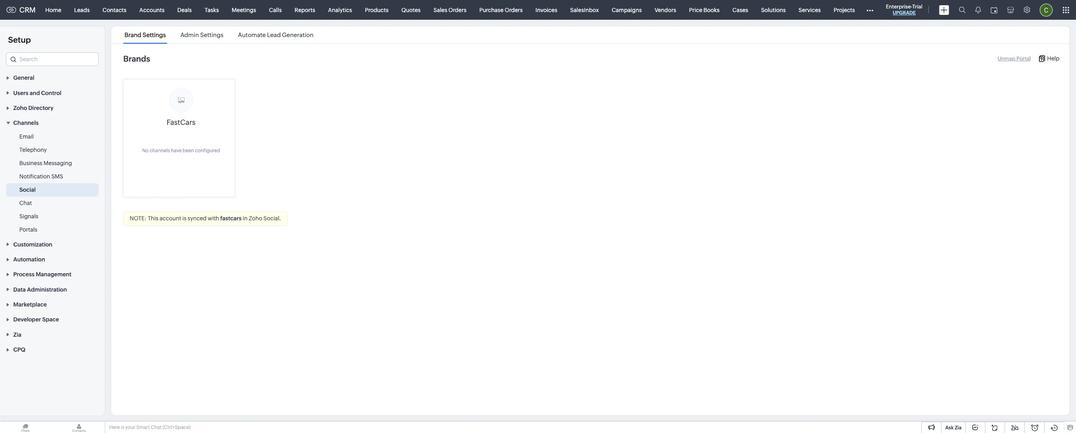 Task type: vqa. For each thing, say whether or not it's contained in the screenshot.
image
no



Task type: describe. For each thing, give the bounding box(es) containing it.
invoices
[[536, 7, 558, 13]]

vendors
[[655, 7, 677, 13]]

notification sms
[[19, 174, 63, 180]]

telephony link
[[19, 146, 47, 154]]

with
[[208, 215, 219, 222]]

zoho directory button
[[0, 100, 105, 115]]

developer
[[13, 317, 41, 323]]

email
[[19, 134, 34, 140]]

meetings
[[232, 7, 256, 13]]

automate lead generation link
[[237, 31, 315, 38]]

messaging
[[44, 160, 72, 167]]

fastcars
[[220, 215, 242, 222]]

calendar image
[[991, 7, 998, 13]]

social.
[[264, 215, 281, 222]]

deals
[[178, 7, 192, 13]]

sales orders link
[[427, 0, 473, 20]]

note:
[[130, 215, 147, 222]]

developer space button
[[0, 312, 105, 327]]

zia inside dropdown button
[[13, 332, 21, 338]]

crm
[[19, 6, 36, 14]]

data
[[13, 287, 26, 293]]

quotes
[[402, 7, 421, 13]]

create menu image
[[940, 5, 950, 15]]

home link
[[39, 0, 68, 20]]

unmap
[[998, 56, 1016, 62]]

create menu element
[[935, 0, 955, 20]]

no channels have been configured
[[142, 148, 220, 154]]

Search text field
[[6, 53, 98, 66]]

notification
[[19, 174, 50, 180]]

your
[[125, 425, 135, 431]]

generation
[[282, 31, 314, 38]]

1 horizontal spatial is
[[182, 215, 187, 222]]

data administration
[[13, 287, 67, 293]]

automation
[[13, 256, 45, 263]]

general button
[[0, 70, 105, 85]]

crm link
[[6, 6, 36, 14]]

chat inside channels region
[[19, 200, 32, 207]]

smart
[[136, 425, 150, 431]]

calls link
[[263, 0, 288, 20]]

analytics link
[[322, 0, 359, 20]]

ask zia
[[946, 425, 962, 431]]

customization button
[[0, 237, 105, 252]]

settings for brand settings
[[143, 31, 166, 38]]

tasks link
[[198, 0, 225, 20]]

profile element
[[1036, 0, 1058, 20]]

brand settings link
[[123, 31, 167, 38]]

cpq
[[13, 347, 25, 353]]

notification sms link
[[19, 173, 63, 181]]

products link
[[359, 0, 395, 20]]

portals link
[[19, 226, 37, 234]]

projects
[[834, 7, 856, 13]]

zia button
[[0, 327, 105, 342]]

price books
[[690, 7, 720, 13]]

been
[[183, 148, 194, 154]]

accounts
[[139, 7, 165, 13]]

services
[[799, 7, 821, 13]]

purchase
[[480, 7, 504, 13]]

home
[[45, 7, 61, 13]]

quotes link
[[395, 0, 427, 20]]

fastcars
[[167, 118, 196, 127]]

0 horizontal spatial is
[[121, 425, 124, 431]]

purchase orders
[[480, 7, 523, 13]]

campaigns link
[[606, 0, 649, 20]]

control
[[41, 90, 61, 96]]

chats image
[[0, 422, 51, 433]]

general
[[13, 75, 34, 81]]

setup
[[8, 35, 31, 44]]

here is your smart chat (ctrl+space)
[[109, 425, 191, 431]]

social link
[[19, 186, 36, 194]]

users and control button
[[0, 85, 105, 100]]

calls
[[269, 7, 282, 13]]

services link
[[793, 0, 828, 20]]

chat link
[[19, 199, 32, 207]]

signals
[[19, 213, 38, 220]]

help
[[1048, 55, 1060, 62]]

account
[[160, 215, 181, 222]]

enterprise-trial upgrade
[[887, 4, 923, 16]]

products
[[365, 7, 389, 13]]

books
[[704, 7, 720, 13]]

zoho directory
[[13, 105, 53, 111]]

management
[[36, 271, 72, 278]]

channels
[[13, 120, 39, 126]]

salesinbox
[[571, 7, 599, 13]]

directory
[[28, 105, 53, 111]]

reports link
[[288, 0, 322, 20]]

configured
[[195, 148, 220, 154]]



Task type: locate. For each thing, give the bounding box(es) containing it.
contacts image
[[54, 422, 104, 433]]

admin
[[181, 31, 199, 38]]

brands
[[123, 54, 150, 63]]

solutions link
[[755, 0, 793, 20]]

accounts link
[[133, 0, 171, 20]]

signals element
[[971, 0, 987, 20]]

0 horizontal spatial orders
[[449, 7, 467, 13]]

orders right purchase
[[505, 7, 523, 13]]

1 orders from the left
[[449, 7, 467, 13]]

2 orders from the left
[[505, 7, 523, 13]]

business messaging link
[[19, 159, 72, 167]]

process management button
[[0, 267, 105, 282]]

data administration button
[[0, 282, 105, 297]]

zia right the ask
[[955, 425, 962, 431]]

and
[[30, 90, 40, 96]]

chat down social link
[[19, 200, 32, 207]]

no
[[142, 148, 149, 154]]

1 horizontal spatial settings
[[200, 31, 224, 38]]

deals link
[[171, 0, 198, 20]]

orders inside sales orders "link"
[[449, 7, 467, 13]]

signals link
[[19, 213, 38, 221]]

social
[[19, 187, 36, 193]]

have
[[171, 148, 182, 154]]

settings for admin settings
[[200, 31, 224, 38]]

administration
[[27, 287, 67, 293]]

portal
[[1017, 56, 1032, 62]]

projects link
[[828, 0, 862, 20]]

search image
[[960, 6, 966, 13]]

purchase orders link
[[473, 0, 529, 20]]

channels button
[[0, 115, 105, 130]]

space
[[42, 317, 59, 323]]

Other Modules field
[[862, 3, 879, 16]]

None field
[[6, 52, 99, 66]]

brand settings
[[125, 31, 166, 38]]

signals image
[[976, 6, 982, 13]]

telephony
[[19, 147, 47, 153]]

admin settings
[[181, 31, 224, 38]]

orders inside purchase orders "link"
[[505, 7, 523, 13]]

2 settings from the left
[[200, 31, 224, 38]]

0 horizontal spatial zia
[[13, 332, 21, 338]]

in
[[243, 215, 248, 222]]

zoho
[[13, 105, 27, 111], [249, 215, 262, 222]]

developer space
[[13, 317, 59, 323]]

0 horizontal spatial chat
[[19, 200, 32, 207]]

zoho right in
[[249, 215, 262, 222]]

is left 'your'
[[121, 425, 124, 431]]

invoices link
[[529, 0, 564, 20]]

users and control
[[13, 90, 61, 96]]

(ctrl+space)
[[163, 425, 191, 431]]

zoho down users in the top of the page
[[13, 105, 27, 111]]

0 vertical spatial chat
[[19, 200, 32, 207]]

is left synced
[[182, 215, 187, 222]]

synced
[[188, 215, 207, 222]]

email link
[[19, 133, 34, 141]]

list containing brand settings
[[117, 26, 321, 44]]

admin settings link
[[179, 31, 225, 38]]

0 horizontal spatial settings
[[143, 31, 166, 38]]

customization
[[13, 241, 52, 248]]

ask
[[946, 425, 954, 431]]

1 settings from the left
[[143, 31, 166, 38]]

campaigns
[[612, 7, 642, 13]]

automate
[[238, 31, 266, 38]]

meetings link
[[225, 0, 263, 20]]

automate lead generation
[[238, 31, 314, 38]]

price books link
[[683, 0, 727, 20]]

solutions
[[762, 7, 786, 13]]

leads
[[74, 7, 90, 13]]

contacts
[[103, 7, 127, 13]]

business
[[19, 160, 42, 167]]

orders right sales at the top left
[[449, 7, 467, 13]]

cases link
[[727, 0, 755, 20]]

channels
[[150, 148, 170, 154]]

1 vertical spatial zia
[[955, 425, 962, 431]]

chat
[[19, 200, 32, 207], [151, 425, 162, 431]]

analytics
[[328, 7, 352, 13]]

settings right brand at the left of the page
[[143, 31, 166, 38]]

is
[[182, 215, 187, 222], [121, 425, 124, 431]]

automation button
[[0, 252, 105, 267]]

tasks
[[205, 7, 219, 13]]

list
[[117, 26, 321, 44]]

profile image
[[1041, 3, 1053, 16]]

search element
[[955, 0, 971, 20]]

1 horizontal spatial zoho
[[249, 215, 262, 222]]

process
[[13, 271, 34, 278]]

contacts link
[[96, 0, 133, 20]]

zoho inside dropdown button
[[13, 105, 27, 111]]

reports
[[295, 7, 315, 13]]

here
[[109, 425, 120, 431]]

1 horizontal spatial orders
[[505, 7, 523, 13]]

1 vertical spatial is
[[121, 425, 124, 431]]

0 vertical spatial zia
[[13, 332, 21, 338]]

leads link
[[68, 0, 96, 20]]

chat right smart
[[151, 425, 162, 431]]

zia up cpq
[[13, 332, 21, 338]]

0 vertical spatial zoho
[[13, 105, 27, 111]]

1 horizontal spatial chat
[[151, 425, 162, 431]]

0 horizontal spatial zoho
[[13, 105, 27, 111]]

1 vertical spatial chat
[[151, 425, 162, 431]]

1 vertical spatial zoho
[[249, 215, 262, 222]]

channels region
[[0, 130, 105, 237]]

enterprise-
[[887, 4, 913, 10]]

orders for sales orders
[[449, 7, 467, 13]]

0 vertical spatial is
[[182, 215, 187, 222]]

settings right admin
[[200, 31, 224, 38]]

1 horizontal spatial zia
[[955, 425, 962, 431]]

marketplace
[[13, 302, 47, 308]]

business messaging
[[19, 160, 72, 167]]

orders for purchase orders
[[505, 7, 523, 13]]

note: this account is synced with fastcars in zoho social.
[[130, 215, 281, 222]]

sms
[[51, 174, 63, 180]]

sales
[[434, 7, 448, 13]]

upgrade
[[893, 10, 916, 16]]



